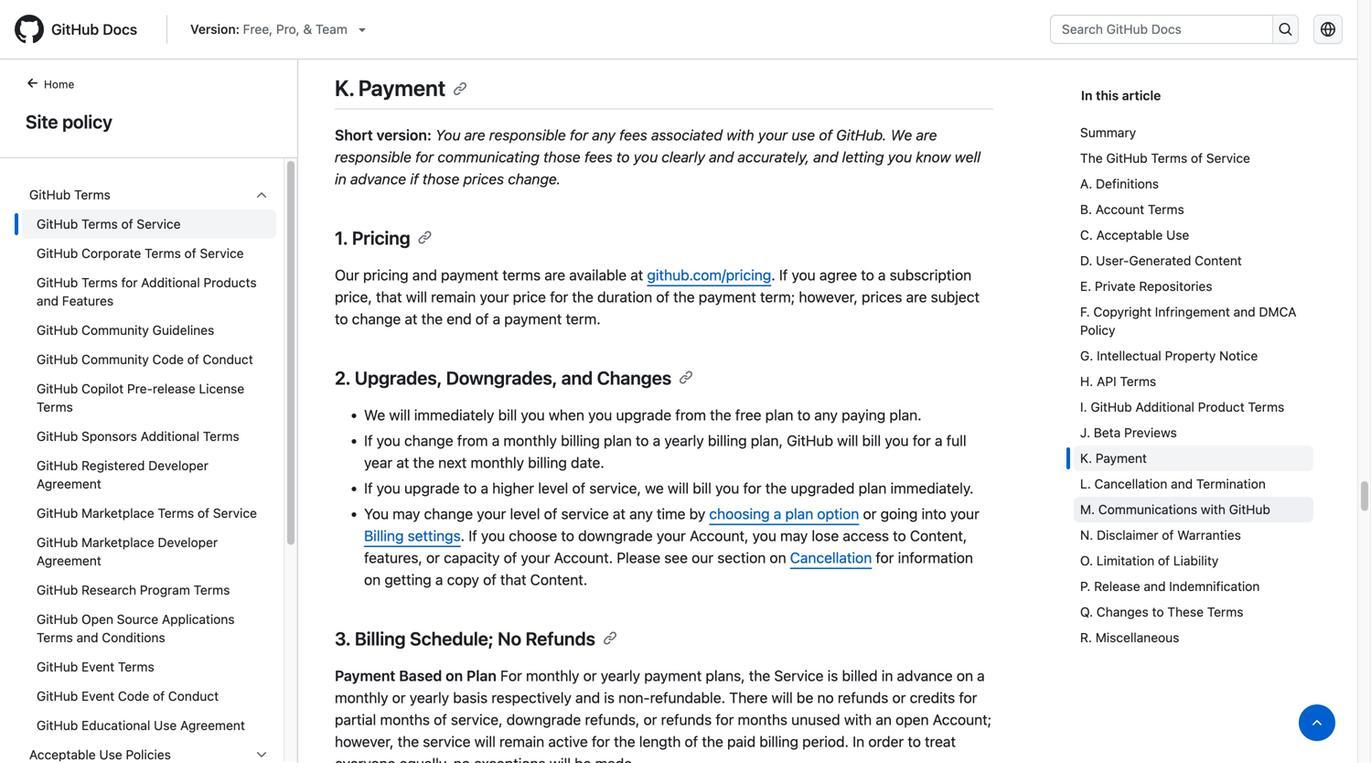 Task type: vqa. For each thing, say whether or not it's contained in the screenshot.
using
no



Task type: describe. For each thing, give the bounding box(es) containing it.
p.
[[1081, 579, 1091, 594]]

policy
[[62, 111, 112, 132]]

cancellation link
[[791, 549, 872, 566]]

payment up end
[[441, 266, 499, 284]]

github for github event code of conduct
[[37, 689, 78, 704]]

1 vertical spatial billing
[[355, 628, 406, 649]]

sponsors
[[81, 429, 137, 444]]

account.
[[554, 549, 613, 566]]

0 horizontal spatial k. payment
[[335, 75, 446, 101]]

you right when
[[589, 406, 613, 424]]

to up we
[[636, 432, 649, 449]]

the up equally,
[[398, 733, 419, 750]]

or inside you may change your level of service at any time by choosing a plan option or going into your billing settings
[[863, 505, 877, 522]]

in inside in this article element
[[1082, 88, 1093, 103]]

treat
[[925, 733, 956, 750]]

payment down "github.com/pricing" link
[[699, 288, 757, 306]]

accurately,
[[738, 148, 810, 166]]

your down choose
[[521, 549, 550, 566]]

a left full
[[935, 432, 943, 449]]

schedule;
[[410, 628, 494, 649]]

information
[[898, 549, 974, 566]]

private
[[1095, 279, 1136, 294]]

you up the capacity
[[481, 527, 505, 544]]

agreement for github educational use agreement
[[180, 718, 245, 733]]

will right there
[[772, 689, 793, 706]]

lose
[[812, 527, 839, 544]]

upgraded
[[791, 479, 855, 497]]

you left when
[[521, 406, 545, 424]]

github community guidelines link
[[22, 316, 276, 345]]

a.
[[1081, 176, 1093, 191]]

1 vertical spatial payment
[[1096, 451, 1148, 466]]

in inside for monthly or yearly payment plans, the service is billed in advance on a monthly or yearly basis respectively and is non-refundable. there will be no refunds or credits for partial months of service, downgrade refunds, or refunds for months unused with an open account; however, the service will remain active for the length of the paid billing period. in order to treat everyone equally, no exceptions will be made.
[[853, 733, 865, 750]]

the down 'github.com/pricing'
[[674, 288, 695, 306]]

acceptable inside c. acceptable use link
[[1097, 227, 1164, 243]]

of down summary link
[[1192, 151, 1204, 166]]

if inside . if you agree to a subscription price, that will remain your price for the duration of the payment term; however, prices are subject to change at the end of a payment term.
[[780, 266, 788, 284]]

you for are
[[436, 126, 461, 144]]

home link
[[18, 76, 104, 94]]

. for your
[[461, 527, 465, 544]]

are right terms
[[545, 266, 566, 284]]

. if you choose to downgrade your account, you may lose access to content, features, or capacity of your account. please see our section on
[[364, 527, 968, 566]]

will down active
[[550, 755, 571, 763]]

plans,
[[706, 667, 746, 684]]

1 vertical spatial fees
[[585, 148, 613, 166]]

github marketplace developer agreement
[[37, 535, 218, 568]]

will inside . if you agree to a subscription price, that will remain your price for the duration of the payment term; however, prices are subject to change at the end of a payment term.
[[406, 288, 427, 306]]

pricing
[[363, 266, 409, 284]]

on inside . if you choose to downgrade your account, you may lose access to content, features, or capacity of your account. please see our section on
[[770, 549, 787, 566]]

1 vertical spatial from
[[457, 432, 488, 449]]

&
[[303, 22, 312, 37]]

1 vertical spatial refunds
[[661, 711, 712, 728]]

1 horizontal spatial changes
[[1097, 604, 1149, 620]]

the up choosing a plan option link
[[766, 479, 787, 497]]

next
[[439, 454, 467, 471]]

you left the clearly on the top
[[634, 148, 658, 166]]

remain inside . if you agree to a subscription price, that will remain your price for the duration of the payment term; however, prices are subject to change at the end of a payment term.
[[431, 288, 476, 306]]

billing settings link
[[364, 527, 461, 544]]

developer for github marketplace developer agreement
[[158, 535, 218, 550]]

conduct for github event code of conduct
[[168, 689, 219, 704]]

unused
[[792, 711, 841, 728]]

are inside . if you agree to a subscription price, that will remain your price for the duration of the payment term; however, prices are subject to change at the end of a payment term.
[[907, 288, 928, 306]]

h. api terms
[[1081, 374, 1157, 389]]

1 horizontal spatial no
[[818, 689, 834, 706]]

features
[[62, 293, 114, 308]]

a inside you may change your level of service at any time by choosing a plan option or going into your billing settings
[[774, 505, 782, 522]]

level inside you may change your level of service at any time by choosing a plan option or going into your billing settings
[[510, 505, 540, 522]]

level inside we will immediately bill you when you upgrade from the free plan to any paying plan. if you change from a monthly billing plan to a yearly billing plan, github will bill you for a full year at the next monthly billing date. if you upgrade to a higher level of service, we will bill you for the upgraded plan immediately.
[[538, 479, 569, 497]]

or down refunds
[[584, 667, 597, 684]]

beta
[[1094, 425, 1121, 440]]

you for may
[[364, 505, 389, 522]]

your right the into
[[951, 505, 980, 522]]

the up term.
[[572, 288, 594, 306]]

n.
[[1081, 528, 1094, 543]]

github event terms
[[37, 659, 154, 674]]

of right end
[[476, 310, 489, 328]]

end
[[447, 310, 472, 328]]

github for github community guidelines
[[37, 323, 78, 338]]

1.
[[335, 227, 348, 248]]

plan up going
[[859, 479, 887, 497]]

section
[[718, 549, 766, 566]]

change inside you may change your level of service at any time by choosing a plan option or going into your billing settings
[[424, 505, 473, 522]]

github for github terms
[[29, 187, 71, 202]]

a left the higher
[[481, 479, 489, 497]]

1 horizontal spatial yearly
[[601, 667, 641, 684]]

clearly
[[662, 148, 706, 166]]

github event code of conduct
[[37, 689, 219, 704]]

i. github additional product terms
[[1081, 399, 1285, 415]]

. if you agree to a subscription price, that will remain your price for the duration of the payment term; however, prices are subject to change at the end of a payment term.
[[335, 266, 980, 328]]

code for event
[[118, 689, 149, 704]]

notice
[[1220, 348, 1259, 363]]

a right end
[[493, 310, 501, 328]]

1 vertical spatial responsible
[[335, 148, 412, 166]]

f.
[[1081, 304, 1091, 319]]

q. changes to these terms
[[1081, 604, 1244, 620]]

marketplace for terms
[[81, 506, 154, 521]]

service, inside we will immediately bill you when you upgrade from the free plan to any paying plan. if you change from a monthly billing plan to a yearly billing plan, github will bill you for a full year at the next monthly billing date. if you upgrade to a higher level of service, we will bill you for the upgraded plan immediately.
[[590, 479, 641, 497]]

are up communicating
[[465, 126, 486, 144]]

and right the clearly on the top
[[709, 148, 734, 166]]

remain inside for monthly or yearly payment plans, the service is billed in advance on a monthly or yearly basis respectively and is non-refundable. there will be no refunds or credits for partial months of service, downgrade refunds, or refunds for months unused with an open account; however, the service will remain active for the length of the paid billing period. in order to treat everyone equally, no exceptions will be made.
[[500, 733, 545, 750]]

developer for github registered developer agreement
[[148, 458, 209, 473]]

github marketplace terms of service
[[37, 506, 257, 521]]

1 horizontal spatial k. payment link
[[1081, 446, 1314, 471]]

github event code of conduct link
[[22, 682, 276, 711]]

will down paying at bottom
[[838, 432, 859, 449]]

to down "price,"
[[335, 310, 348, 328]]

2 vertical spatial payment
[[335, 667, 396, 684]]

1 horizontal spatial is
[[828, 667, 839, 684]]

o. limitation of liability
[[1081, 553, 1219, 568]]

definitions
[[1096, 176, 1160, 191]]

account
[[1096, 202, 1145, 217]]

2 vertical spatial yearly
[[410, 689, 449, 706]]

choosing
[[710, 505, 770, 522]]

1 vertical spatial cancellation
[[791, 549, 872, 566]]

we inside we will immediately bill you when you upgrade from the free plan to any paying plan. if you change from a monthly billing plan to a yearly billing plan, github will bill you for a full year at the next monthly billing date. if you upgrade to a higher level of service, we will bill you for the upgraded plan immediately.
[[364, 406, 385, 424]]

use for acceptable
[[1167, 227, 1190, 243]]

service for github marketplace terms of service
[[213, 506, 257, 521]]

l.
[[1081, 476, 1092, 491]]

github for github community code of conduct
[[37, 352, 78, 367]]

g.
[[1081, 348, 1094, 363]]

plan
[[467, 667, 497, 684]]

yearly inside we will immediately bill you when you upgrade from the free plan to any paying plan. if you change from a monthly billing plan to a yearly billing plan, github will bill you for a full year at the next monthly billing date. if you upgrade to a higher level of service, we will bill you for the upgraded plan immediately.
[[665, 432, 704, 449]]

change inside . if you agree to a subscription price, that will remain your price for the duration of the payment term; however, prices are subject to change at the end of a payment term.
[[352, 310, 401, 328]]

any inside you may change your level of service at any time by choosing a plan option or going into your billing settings
[[630, 505, 653, 522]]

know
[[916, 148, 951, 166]]

a inside for monthly or yearly payment plans, the service is billed in advance on a monthly or yearly basis respectively and is non-refundable. there will be no refunds or credits for partial months of service, downgrade refunds, or refunds for months unused with an open account; however, the service will remain active for the length of the paid billing period. in order to treat everyone equally, no exceptions will be made.
[[978, 667, 985, 684]]

site policy
[[26, 111, 112, 132]]

if down year
[[364, 479, 373, 497]]

if up year
[[364, 432, 373, 449]]

1 vertical spatial be
[[575, 755, 592, 763]]

will down the upgrades,
[[389, 406, 411, 424]]

1 horizontal spatial responsible
[[490, 126, 566, 144]]

you up year
[[377, 432, 401, 449]]

the left free
[[710, 406, 732, 424]]

or down payment based on plan
[[392, 689, 406, 706]]

refunds,
[[585, 711, 640, 728]]

billing left date.
[[528, 454, 567, 471]]

or up open
[[893, 689, 906, 706]]

of down the github event terms link
[[153, 689, 165, 704]]

termination
[[1197, 476, 1266, 491]]

monthly up the higher
[[471, 454, 524, 471]]

we inside the you are responsible for any fees associated with your use of github. we are responsible for communicating those fees to you clearly and accurately, and letting you know well in advance if those prices change.
[[891, 126, 913, 144]]

your inside the you are responsible for any fees associated with your use of github. we are responsible for communicating those fees to you clearly and accurately, and letting you know well in advance if those prices change.
[[759, 126, 788, 144]]

1 horizontal spatial cancellation
[[1095, 476, 1168, 491]]

plan up date.
[[604, 432, 632, 449]]

to right the agree at the right top of page
[[861, 266, 875, 284]]

the left the paid
[[702, 733, 724, 750]]

you down plan.
[[885, 432, 909, 449]]

0 vertical spatial payment
[[358, 75, 446, 101]]

github terms
[[29, 187, 111, 202]]

conduct for github community code of conduct
[[203, 352, 253, 367]]

and down use at right
[[814, 148, 839, 166]]

and right pricing
[[413, 266, 437, 284]]

1 vertical spatial no
[[454, 755, 470, 763]]

you left know
[[888, 148, 913, 166]]

billing inside for monthly or yearly payment plans, the service is billed in advance on a monthly or yearly basis respectively and is non-refundable. there will be no refunds or credits for partial months of service, downgrade refunds, or refunds for months unused with an open account; however, the service will remain active for the length of the paid billing period. in order to treat everyone equally, no exceptions will be made.
[[760, 733, 799, 750]]

0 vertical spatial fees
[[620, 126, 648, 144]]

3. billing schedule; no refunds
[[335, 628, 596, 649]]

of inside the you are responsible for any fees associated with your use of github. we are responsible for communicating those fees to you clearly and accurately, and letting you know well in advance if those prices change.
[[819, 126, 833, 144]]

any inside we will immediately bill you when you upgrade from the free plan to any paying plan. if you change from a monthly billing plan to a yearly billing plan, github will bill you for a full year at the next monthly billing date. if you upgrade to a higher level of service, we will bill you for the upgraded plan immediately.
[[815, 406, 838, 424]]

with inside the you are responsible for any fees associated with your use of github. we are responsible for communicating those fees to you clearly and accurately, and letting you know well in advance if those prices change.
[[727, 126, 755, 144]]

on up basis
[[446, 667, 463, 684]]

for inside . if you agree to a subscription price, that will remain your price for the duration of the payment term; however, prices are subject to change at the end of a payment term.
[[550, 288, 569, 306]]

you up choosing
[[716, 479, 740, 497]]

and inside the l. cancellation and termination link
[[1172, 476, 1194, 491]]

indemnification
[[1170, 579, 1261, 594]]

github sponsors additional terms link
[[22, 422, 276, 451]]

1 vertical spatial k.
[[1081, 451, 1093, 466]]

github terms element containing github terms
[[15, 180, 284, 740]]

registered
[[81, 458, 145, 473]]

github for github copilot pre-release license terms
[[37, 381, 78, 396]]

for monthly or yearly payment plans, the service is billed in advance on a monthly or yearly basis respectively and is non-refundable. there will be no refunds or credits for partial months of service, downgrade refunds, or refunds for months unused with an open account; however, the service will remain active for the length of the paid billing period. in order to treat everyone equally, no exceptions will be made.
[[335, 667, 992, 763]]

will up exceptions
[[475, 733, 496, 750]]

research
[[81, 583, 136, 598]]

in this article element
[[1082, 86, 1322, 105]]

product
[[1199, 399, 1245, 415]]

github sponsors additional terms
[[37, 429, 239, 444]]

agreement for github registered developer agreement
[[37, 476, 101, 491]]

payment down price
[[505, 310, 562, 328]]

github copilot pre-release license terms
[[37, 381, 244, 415]]

of up github corporate terms of service
[[121, 216, 133, 232]]

g. intellectual property notice
[[1081, 348, 1259, 363]]

q.
[[1081, 604, 1094, 620]]

that inside for information on getting a copy of that content.
[[501, 571, 527, 588]]

will right we
[[668, 479, 689, 497]]

any inside the you are responsible for any fees associated with your use of github. we are responsible for communicating those fees to you clearly and accurately, and letting you know well in advance if those prices change.
[[592, 126, 616, 144]]

0 vertical spatial refunds
[[838, 689, 889, 706]]

short version:
[[335, 126, 432, 144]]

service inside you may change your level of service at any time by choosing a plan option or going into your billing settings
[[561, 505, 609, 522]]

of down "github terms of service" link
[[185, 246, 196, 261]]

available
[[570, 266, 627, 284]]

short
[[335, 126, 373, 144]]

of right duration
[[657, 288, 670, 306]]

1 vertical spatial those
[[423, 170, 460, 188]]

1 horizontal spatial those
[[544, 148, 581, 166]]

by
[[690, 505, 706, 522]]

github terms element containing github terms of service
[[15, 210, 284, 740]]

the left next
[[413, 454, 435, 471]]

a. definitions link
[[1081, 171, 1314, 197]]

our pricing and payment terms are available at github.com/pricing
[[335, 266, 772, 284]]

to left these
[[1153, 604, 1165, 620]]

github.com/pricing
[[647, 266, 772, 284]]

version: free, pro, & team
[[190, 22, 348, 37]]

terms inside the github terms for additional products and features
[[81, 275, 118, 290]]

and up when
[[562, 367, 593, 388]]

github community code of conduct link
[[22, 345, 276, 374]]

at inside we will immediately bill you when you upgrade from the free plan to any paying plan. if you change from a monthly billing plan to a yearly billing plan, github will bill you for a full year at the next monthly billing date. if you upgrade to a higher level of service, we will bill you for the upgraded plan immediately.
[[397, 454, 409, 471]]

at inside . if you agree to a subscription price, that will remain your price for the duration of the payment term; however, prices are subject to change at the end of a payment term.
[[405, 310, 418, 328]]

event for code
[[81, 689, 115, 704]]

to down going
[[893, 527, 907, 544]]

subscription
[[890, 266, 972, 284]]

and inside for monthly or yearly payment plans, the service is billed in advance on a monthly or yearly basis respectively and is non-refundable. there will be no refunds or credits for partial months of service, downgrade refunds, or refunds for months unused with an open account; however, the service will remain active for the length of the paid billing period. in order to treat everyone equally, no exceptions will be made.
[[576, 689, 600, 706]]

k. payment inside k. payment link
[[1081, 451, 1148, 466]]

the up made.
[[614, 733, 636, 750]]

github.
[[837, 126, 887, 144]]

use
[[792, 126, 816, 144]]

version:
[[190, 22, 240, 37]]

on inside for information on getting a copy of that content.
[[364, 571, 381, 588]]

or up length
[[644, 711, 658, 728]]

of down m. communications with github
[[1163, 528, 1175, 543]]

1 horizontal spatial upgrade
[[616, 406, 672, 424]]

j. beta previews link
[[1081, 420, 1314, 446]]

monthly down when
[[504, 432, 557, 449]]

0 vertical spatial be
[[797, 689, 814, 706]]

r. miscellaneous
[[1081, 630, 1180, 645]]

partial
[[335, 711, 376, 728]]

policy
[[1081, 323, 1116, 338]]

you inside . if you agree to a subscription price, that will remain your price for the duration of the payment term; however, prices are subject to change at the end of a payment term.
[[792, 266, 816, 284]]

of up equally,
[[434, 711, 447, 728]]

for information on getting a copy of that content.
[[364, 549, 974, 588]]

to up account. on the bottom left of the page
[[561, 527, 575, 544]]

on inside for monthly or yearly payment plans, the service is billed in advance on a monthly or yearly basis respectively and is non-refundable. there will be no refunds or credits for partial months of service, downgrade refunds, or refunds for months unused with an open account; however, the service will remain active for the length of the paid billing period. in order to treat everyone equally, no exceptions will be made.
[[957, 667, 974, 684]]

additional for github sponsors additional terms
[[141, 429, 200, 444]]

pre-
[[127, 381, 153, 396]]

or inside . if you choose to downgrade your account, you may lose access to content, features, or capacity of your account. please see our section on
[[427, 549, 440, 566]]

billing up date.
[[561, 432, 600, 449]]

github for github registered developer agreement
[[37, 458, 78, 473]]

0 vertical spatial from
[[676, 406, 707, 424]]

2 months from the left
[[738, 711, 788, 728]]

date.
[[571, 454, 605, 471]]

in inside the you are responsible for any fees associated with your use of github. we are responsible for communicating those fees to you clearly and accurately, and letting you know well in advance if those prices change.
[[335, 170, 347, 188]]

advance inside for monthly or yearly payment plans, the service is billed in advance on a monthly or yearly basis respectively and is non-refundable. there will be no refunds or credits for partial months of service, downgrade refunds, or refunds for months unused with an open account; however, the service will remain active for the length of the paid billing period. in order to treat everyone equally, no exceptions will be made.
[[897, 667, 953, 684]]

github educational use agreement link
[[22, 711, 276, 740]]

of inside for information on getting a copy of that content.
[[483, 571, 497, 588]]

to down next
[[464, 479, 477, 497]]

terms inside github copilot pre-release license terms
[[37, 399, 73, 415]]

content
[[1195, 253, 1243, 268]]

a right the agree at the right top of page
[[879, 266, 886, 284]]

1 horizontal spatial bill
[[693, 479, 712, 497]]

b. account terms
[[1081, 202, 1185, 217]]

github educational use agreement
[[37, 718, 245, 733]]

of down guidelines
[[187, 352, 199, 367]]

no
[[498, 628, 522, 649]]



Task type: locate. For each thing, give the bounding box(es) containing it.
0 horizontal spatial we
[[364, 406, 385, 424]]

scroll to top image
[[1311, 716, 1325, 730]]

1 vertical spatial upgrade
[[405, 479, 460, 497]]

Search GitHub Docs search field
[[1052, 16, 1273, 43]]

plan inside you may change your level of service at any time by choosing a plan option or going into your billing settings
[[786, 505, 814, 522]]

0 horizontal spatial yearly
[[410, 689, 449, 706]]

that down pricing
[[376, 288, 402, 306]]

2 vertical spatial with
[[845, 711, 872, 728]]

0 horizontal spatial may
[[393, 505, 420, 522]]

a down immediately
[[492, 432, 500, 449]]

of down n. disclaimer of warranties
[[1159, 553, 1171, 568]]

0 vertical spatial level
[[538, 479, 569, 497]]

getting
[[385, 571, 432, 588]]

2 community from the top
[[81, 352, 149, 367]]

agreement inside "link"
[[180, 718, 245, 733]]

change up next
[[405, 432, 454, 449]]

capacity
[[444, 549, 500, 566]]

github for github terms of service
[[37, 216, 78, 232]]

in down short
[[335, 170, 347, 188]]

and left dmca
[[1234, 304, 1256, 319]]

downgrade up please
[[579, 527, 653, 544]]

payment down 3.
[[335, 667, 396, 684]]

agreement up acceptable use policies dropdown button
[[180, 718, 245, 733]]

you
[[634, 148, 658, 166], [888, 148, 913, 166], [792, 266, 816, 284], [521, 406, 545, 424], [589, 406, 613, 424], [377, 432, 401, 449], [885, 432, 909, 449], [377, 479, 401, 497], [716, 479, 740, 497], [481, 527, 505, 544], [753, 527, 777, 544]]

1 vertical spatial any
[[815, 406, 838, 424]]

basis
[[453, 689, 488, 706]]

1 vertical spatial remain
[[500, 733, 545, 750]]

1 vertical spatial service,
[[451, 711, 503, 728]]

and inside github open source applications terms and conditions
[[76, 630, 98, 645]]

of inside you may change your level of service at any time by choosing a plan option or going into your billing settings
[[544, 505, 558, 522]]

github inside github open source applications terms and conditions
[[37, 612, 78, 627]]

0 vertical spatial remain
[[431, 288, 476, 306]]

are
[[465, 126, 486, 144], [917, 126, 938, 144], [545, 266, 566, 284], [907, 288, 928, 306]]

0 vertical spatial in
[[335, 170, 347, 188]]

1 horizontal spatial k. payment
[[1081, 451, 1148, 466]]

code up github educational use agreement
[[118, 689, 149, 704]]

service, down date.
[[590, 479, 641, 497]]

github inside "link"
[[37, 718, 78, 733]]

no right equally,
[[454, 755, 470, 763]]

0 horizontal spatial in
[[853, 733, 865, 750]]

billing right the paid
[[760, 733, 799, 750]]

0 horizontal spatial use
[[99, 747, 122, 762]]

upgrades,
[[355, 367, 442, 388]]

service up account. on the bottom left of the page
[[561, 505, 609, 522]]

plan,
[[751, 432, 783, 449]]

this
[[1096, 88, 1119, 103]]

to right free
[[798, 406, 811, 424]]

to inside the you are responsible for any fees associated with your use of github. we are responsible for communicating those fees to you clearly and accurately, and letting you know well in advance if those prices change.
[[617, 148, 630, 166]]

github research program terms link
[[22, 576, 276, 605]]

github registered developer agreement
[[37, 458, 209, 491]]

we
[[891, 126, 913, 144], [364, 406, 385, 424]]

you may change your level of service at any time by choosing a plan option or going into your billing settings
[[364, 505, 980, 544]]

1 vertical spatial advance
[[897, 667, 953, 684]]

github terms button
[[22, 180, 276, 210]]

agreement inside github marketplace developer agreement
[[37, 553, 101, 568]]

1 vertical spatial is
[[604, 689, 615, 706]]

1 horizontal spatial with
[[845, 711, 872, 728]]

terms
[[1152, 151, 1188, 166], [74, 187, 111, 202], [1149, 202, 1185, 217], [81, 216, 118, 232], [145, 246, 181, 261], [81, 275, 118, 290], [1121, 374, 1157, 389], [37, 399, 73, 415], [1249, 399, 1285, 415], [203, 429, 239, 444], [158, 506, 194, 521], [194, 583, 230, 598], [1208, 604, 1244, 620], [37, 630, 73, 645], [118, 659, 154, 674]]

github for github open source applications terms and conditions
[[37, 612, 78, 627]]

of inside . if you choose to downgrade your account, you may lose access to content, features, or capacity of your account. please see our section on
[[504, 549, 517, 566]]

in
[[335, 170, 347, 188], [882, 667, 894, 684]]

at right year
[[397, 454, 409, 471]]

github for github sponsors additional terms
[[37, 429, 78, 444]]

warranties
[[1178, 528, 1242, 543]]

0 vertical spatial responsible
[[490, 126, 566, 144]]

developer down github sponsors additional terms link
[[148, 458, 209, 473]]

0 horizontal spatial refunds
[[661, 711, 712, 728]]

your down time
[[657, 527, 686, 544]]

in
[[1082, 88, 1093, 103], [853, 733, 865, 750]]

any left associated
[[592, 126, 616, 144]]

github for github marketplace terms of service
[[37, 506, 78, 521]]

yearly up time
[[665, 432, 704, 449]]

1 vertical spatial in
[[853, 733, 865, 750]]

github marketplace terms of service link
[[22, 499, 276, 528]]

service, inside for monthly or yearly payment plans, the service is billed in advance on a monthly or yearly basis respectively and is non-refundable. there will be no refunds or credits for partial months of service, downgrade refunds, or refunds for months unused with an open account; however, the service will remain active for the length of the paid billing period. in order to treat everyone equally, no exceptions will be made.
[[451, 711, 503, 728]]

educational
[[81, 718, 150, 733]]

our
[[335, 266, 360, 284]]

1 horizontal spatial k.
[[1081, 451, 1093, 466]]

0 horizontal spatial from
[[457, 432, 488, 449]]

made.
[[596, 755, 637, 763]]

1 months from the left
[[380, 711, 430, 728]]

github inside "dropdown button"
[[29, 187, 71, 202]]

with left an
[[845, 711, 872, 728]]

0 vertical spatial k. payment link
[[335, 75, 468, 101]]

your down the higher
[[477, 505, 506, 522]]

1 vertical spatial bill
[[863, 432, 881, 449]]

advance
[[350, 170, 407, 188], [897, 667, 953, 684]]

community down github community guidelines
[[81, 352, 149, 367]]

0 vertical spatial conduct
[[203, 352, 253, 367]]

github for github marketplace developer agreement
[[37, 535, 78, 550]]

d.
[[1081, 253, 1093, 268]]

may up the billing settings link
[[393, 505, 420, 522]]

1 vertical spatial service
[[423, 733, 471, 750]]

responsible up change.
[[490, 126, 566, 144]]

1 event from the top
[[81, 659, 115, 674]]

0 vertical spatial may
[[393, 505, 420, 522]]

0 vertical spatial any
[[592, 126, 616, 144]]

of down the github registered developer agreement link
[[198, 506, 210, 521]]

0 vertical spatial additional
[[141, 275, 200, 290]]

from up next
[[457, 432, 488, 449]]

2 github terms element from the top
[[15, 210, 284, 740]]

your down terms
[[480, 288, 509, 306]]

2 horizontal spatial use
[[1167, 227, 1190, 243]]

sc 9kayk9 0 image for github terms
[[254, 188, 269, 202]]

github terms of service
[[37, 216, 181, 232]]

0 horizontal spatial is
[[604, 689, 615, 706]]

communicating
[[438, 148, 540, 166]]

0 vertical spatial acceptable
[[1097, 227, 1164, 243]]

j. beta previews
[[1081, 425, 1178, 440]]

may inside . if you choose to downgrade your account, you may lose access to content, features, or capacity of your account. please see our section on
[[781, 527, 808, 544]]

service inside for monthly or yearly payment plans, the service is billed in advance on a monthly or yearly basis respectively and is non-refundable. there will be no refunds or credits for partial months of service, downgrade refunds, or refunds for months unused with an open account; however, the service will remain active for the length of the paid billing period. in order to treat everyone equally, no exceptions will be made.
[[775, 667, 824, 684]]

for inside for information on getting a copy of that content.
[[876, 549, 895, 566]]

0 vertical spatial that
[[376, 288, 402, 306]]

you down year
[[377, 479, 401, 497]]

additional down github copilot pre-release license terms link
[[141, 429, 200, 444]]

a inside for information on getting a copy of that content.
[[436, 571, 443, 588]]

changes
[[597, 367, 672, 388], [1097, 604, 1149, 620]]

cancellation up communications
[[1095, 476, 1168, 491]]

1 vertical spatial you
[[364, 505, 389, 522]]

h.
[[1081, 374, 1094, 389]]

0 vertical spatial downgrade
[[579, 527, 653, 544]]

github inside the github terms for additional products and features
[[37, 275, 78, 290]]

select language: current language is english image
[[1322, 22, 1336, 37]]

you down choosing a plan option link
[[753, 527, 777, 544]]

conditions
[[102, 630, 165, 645]]

1 vertical spatial that
[[501, 571, 527, 588]]

generated
[[1130, 253, 1192, 268]]

the left end
[[422, 310, 443, 328]]

0 vertical spatial changes
[[597, 367, 672, 388]]

open
[[896, 711, 929, 728]]

agreement inside github registered developer agreement
[[37, 476, 101, 491]]

use inside dropdown button
[[99, 747, 122, 762]]

terms inside 'link'
[[1121, 374, 1157, 389]]

months
[[380, 711, 430, 728], [738, 711, 788, 728]]

use inside "link"
[[154, 718, 177, 733]]

1 horizontal spatial service,
[[590, 479, 641, 497]]

0 horizontal spatial k.
[[335, 75, 354, 101]]

m. communications with github link
[[1081, 497, 1314, 523]]

github for github terms for additional products and features
[[37, 275, 78, 290]]

agree
[[820, 266, 858, 284]]

service for the github terms of service
[[1207, 151, 1251, 166]]

immediately
[[414, 406, 495, 424]]

0 horizontal spatial upgrade
[[405, 479, 460, 497]]

None search field
[[1051, 15, 1300, 44]]

1 horizontal spatial however,
[[799, 288, 858, 306]]

copyright
[[1094, 304, 1152, 319]]

disclaimer
[[1097, 528, 1159, 543]]

agreement for github marketplace developer agreement
[[37, 553, 101, 568]]

sc 9kayk9 0 image inside acceptable use policies dropdown button
[[254, 748, 269, 762]]

0 horizontal spatial with
[[727, 126, 755, 144]]

0 horizontal spatial k. payment link
[[335, 75, 468, 101]]

k. payment
[[335, 75, 446, 101], [1081, 451, 1148, 466]]

sc 9kayk9 0 image
[[254, 188, 269, 202], [254, 748, 269, 762]]

sc 9kayk9 0 image for acceptable use policies
[[254, 748, 269, 762]]

content.
[[531, 571, 588, 588]]

0 vertical spatial upgrade
[[616, 406, 672, 424]]

0 vertical spatial developer
[[148, 458, 209, 473]]

c.
[[1081, 227, 1094, 243]]

downgrade inside . if you choose to downgrade your account, you may lose access to content, features, or capacity of your account. please see our section on
[[579, 527, 653, 544]]

1 vertical spatial additional
[[1136, 399, 1195, 415]]

billing down free
[[708, 432, 747, 449]]

0 vertical spatial change
[[352, 310, 401, 328]]

your inside . if you agree to a subscription price, that will remain your price for the duration of the payment term; however, prices are subject to change at the end of a payment term.
[[480, 288, 509, 306]]

k. up short
[[335, 75, 354, 101]]

code up release
[[152, 352, 184, 367]]

and up refunds,
[[576, 689, 600, 706]]

sc 9kayk9 0 image inside github terms "dropdown button"
[[254, 188, 269, 202]]

if inside . if you choose to downgrade your account, you may lose access to content, features, or capacity of your account. please see our section on
[[469, 527, 477, 544]]

tooltip
[[1300, 705, 1336, 741]]

github inside github copilot pre-release license terms
[[37, 381, 78, 396]]

0 vertical spatial agreement
[[37, 476, 101, 491]]

summary link
[[1081, 120, 1314, 146]]

yearly down based
[[410, 689, 449, 706]]

event for terms
[[81, 659, 115, 674]]

and inside p. release and indemnification link
[[1144, 579, 1166, 594]]

1 vertical spatial we
[[364, 406, 385, 424]]

advance up the credits
[[897, 667, 953, 684]]

of right length
[[685, 733, 698, 750]]

to inside for monthly or yearly payment plans, the service is billed in advance on a monthly or yearly basis respectively and is non-refundable. there will be no refunds or credits for partial months of service, downgrade refunds, or refunds for months unused with an open account; however, the service will remain active for the length of the paid billing period. in order to treat everyone equally, no exceptions will be made.
[[908, 733, 921, 750]]

prices inside the you are responsible for any fees associated with your use of github. we are responsible for communicating those fees to you clearly and accurately, and letting you know well in advance if those prices change.
[[464, 170, 504, 188]]

payment
[[441, 266, 499, 284], [699, 288, 757, 306], [505, 310, 562, 328], [645, 667, 702, 684]]

of up choose
[[544, 505, 558, 522]]

service for github corporate terms of service
[[200, 246, 244, 261]]

1 vertical spatial use
[[154, 718, 177, 733]]

months up equally,
[[380, 711, 430, 728]]

period.
[[803, 733, 849, 750]]

however, inside for monthly or yearly payment plans, the service is billed in advance on a monthly or yearly basis respectively and is non-refundable. there will be no refunds or credits for partial months of service, downgrade refunds, or refunds for months unused with an open account; however, the service will remain active for the length of the paid billing period. in order to treat everyone equally, no exceptions will be made.
[[335, 733, 394, 750]]

of inside we will immediately bill you when you upgrade from the free plan to any paying plan. if you change from a monthly billing plan to a yearly billing plan, github will bill you for a full year at the next monthly billing date. if you upgrade to a higher level of service, we will bill you for the upgraded plan immediately.
[[572, 479, 586, 497]]

1 vertical spatial agreement
[[37, 553, 101, 568]]

p. release and indemnification link
[[1081, 574, 1314, 599]]

1 vertical spatial k. payment link
[[1081, 446, 1314, 471]]

0 vertical spatial service
[[561, 505, 609, 522]]

marketplace for developer
[[81, 535, 154, 550]]

search image
[[1279, 22, 1294, 37]]

f. copyright infringement and dmca policy
[[1081, 304, 1297, 338]]

o.
[[1081, 553, 1094, 568]]

at up duration
[[631, 266, 644, 284]]

2 horizontal spatial bill
[[863, 432, 881, 449]]

service inside for monthly or yearly payment plans, the service is billed in advance on a monthly or yearly basis respectively and is non-refundable. there will be no refunds or credits for partial months of service, downgrade refunds, or refunds for months unused with an open account; however, the service will remain active for the length of the paid billing period. in order to treat everyone equally, no exceptions will be made.
[[423, 733, 471, 750]]

to left the clearly on the top
[[617, 148, 630, 166]]

home
[[44, 78, 74, 91]]

billing inside you may change your level of service at any time by choosing a plan option or going into your billing settings
[[364, 527, 404, 544]]

1. pricing link
[[335, 227, 433, 248]]

payment up refundable.
[[645, 667, 702, 684]]

terms inside github open source applications terms and conditions
[[37, 630, 73, 645]]

1 vertical spatial may
[[781, 527, 808, 544]]

code
[[152, 352, 184, 367], [118, 689, 149, 704]]

monthly up partial
[[335, 689, 388, 706]]

event down github event terms
[[81, 689, 115, 704]]

k.
[[335, 75, 354, 101], [1081, 451, 1093, 466]]

0 vertical spatial sc 9kayk9 0 image
[[254, 188, 269, 202]]

github terms element
[[15, 180, 284, 740], [15, 210, 284, 740]]

0 horizontal spatial changes
[[597, 367, 672, 388]]

. inside . if you choose to downgrade your account, you may lose access to content, features, or capacity of your account. please see our section on
[[461, 527, 465, 544]]

2 marketplace from the top
[[81, 535, 154, 550]]

1 horizontal spatial remain
[[500, 733, 545, 750]]

version:
[[377, 126, 432, 144]]

n. disclaimer of warranties
[[1081, 528, 1242, 543]]

exceptions
[[474, 755, 546, 763]]

community for guidelines
[[81, 323, 149, 338]]

1 horizontal spatial months
[[738, 711, 788, 728]]

marketplace down github marketplace terms of service
[[81, 535, 154, 550]]

github for github event terms
[[37, 659, 78, 674]]

2 vertical spatial bill
[[693, 479, 712, 497]]

github terms of service link
[[22, 210, 276, 239]]

1 horizontal spatial be
[[797, 689, 814, 706]]

marketplace down github registered developer agreement
[[81, 506, 154, 521]]

triangle down image
[[355, 22, 370, 37]]

at left end
[[405, 310, 418, 328]]

bill down 2. upgrades, downgrades, and changes
[[498, 406, 517, 424]]

additional
[[141, 275, 200, 290], [1136, 399, 1195, 415], [141, 429, 200, 444]]

m. communications with github
[[1081, 502, 1271, 517]]

use up d. user-generated content
[[1167, 227, 1190, 243]]

are down subscription
[[907, 288, 928, 306]]

order
[[869, 733, 904, 750]]

fees left associated
[[620, 126, 648, 144]]

at inside you may change your level of service at any time by choosing a plan option or going into your billing settings
[[613, 505, 626, 522]]

0 horizontal spatial that
[[376, 288, 402, 306]]

may
[[393, 505, 420, 522], [781, 527, 808, 544]]

may inside you may change your level of service at any time by choosing a plan option or going into your billing settings
[[393, 505, 420, 522]]

3. billing schedule; no refunds link
[[335, 628, 618, 649]]

github.com/pricing link
[[647, 266, 772, 284]]

fees left the clearly on the top
[[585, 148, 613, 166]]

0 vertical spatial advance
[[350, 170, 407, 188]]

site policy link
[[22, 108, 275, 135]]

acceptable inside acceptable use policies dropdown button
[[29, 747, 96, 762]]

is
[[828, 667, 839, 684], [604, 689, 615, 706]]

0 vertical spatial .
[[772, 266, 776, 284]]

github inside github registered developer agreement
[[37, 458, 78, 473]]

k. payment down beta
[[1081, 451, 1148, 466]]

corporate
[[81, 246, 141, 261]]

developer inside github marketplace developer agreement
[[158, 535, 218, 550]]

0 vertical spatial bill
[[498, 406, 517, 424]]

github
[[51, 21, 99, 38], [1107, 151, 1148, 166], [29, 187, 71, 202], [37, 216, 78, 232], [37, 246, 78, 261], [37, 275, 78, 290], [37, 323, 78, 338], [37, 352, 78, 367], [37, 381, 78, 396], [1091, 399, 1133, 415], [37, 429, 78, 444], [787, 432, 834, 449], [37, 458, 78, 473], [1230, 502, 1271, 517], [37, 506, 78, 521], [37, 535, 78, 550], [37, 583, 78, 598], [37, 612, 78, 627], [37, 659, 78, 674], [37, 689, 78, 704], [37, 718, 78, 733]]

0 vertical spatial community
[[81, 323, 149, 338]]

a. definitions
[[1081, 176, 1160, 191]]

change up settings
[[424, 505, 473, 522]]

k. up "l."
[[1081, 451, 1093, 466]]

based
[[399, 667, 442, 684]]

. inside . if you agree to a subscription price, that will remain your price for the duration of the payment term; however, prices are subject to change at the end of a payment term.
[[772, 266, 776, 284]]

summary
[[1081, 125, 1137, 140]]

of down choose
[[504, 549, 517, 566]]

1 vertical spatial developer
[[158, 535, 218, 550]]

you inside you may change your level of service at any time by choosing a plan option or going into your billing settings
[[364, 505, 389, 522]]

2 vertical spatial any
[[630, 505, 653, 522]]

community for code
[[81, 352, 149, 367]]

0 vertical spatial is
[[828, 667, 839, 684]]

and up m. communications with github
[[1172, 476, 1194, 491]]

with inside for monthly or yearly payment plans, the service is billed in advance on a monthly or yearly basis respectively and is non-refundable. there will be no refunds or credits for partial months of service, downgrade refunds, or refunds for months unused with an open account; however, the service will remain active for the length of the paid billing period. in order to treat everyone equally, no exceptions will be made.
[[845, 711, 872, 728]]

conduct down the github event terms link
[[168, 689, 219, 704]]

2 event from the top
[[81, 689, 115, 704]]

a up we
[[653, 432, 661, 449]]

will down pricing
[[406, 288, 427, 306]]

2 sc 9kayk9 0 image from the top
[[254, 748, 269, 762]]

terms inside "dropdown button"
[[74, 187, 111, 202]]

0 horizontal spatial months
[[380, 711, 430, 728]]

2 horizontal spatial with
[[1202, 502, 1226, 517]]

0 horizontal spatial responsible
[[335, 148, 412, 166]]

d. user-generated content link
[[1081, 248, 1314, 274]]

of right copy
[[483, 571, 497, 588]]

github event terms link
[[22, 653, 276, 682]]

intellectual
[[1097, 348, 1162, 363]]

1 horizontal spatial from
[[676, 406, 707, 424]]

downgrade inside for monthly or yearly payment plans, the service is billed in advance on a monthly or yearly basis respectively and is non-refundable. there will be no refunds or credits for partial months of service, downgrade refunds, or refunds for months unused with an open account; however, the service will remain active for the length of the paid billing period. in order to treat everyone equally, no exceptions will be made.
[[507, 711, 581, 728]]

b. account terms link
[[1081, 197, 1314, 222]]

choosing a plan option link
[[710, 505, 860, 522]]

2 vertical spatial agreement
[[180, 718, 245, 733]]

additional inside the github terms for additional products and features
[[141, 275, 200, 290]]

at
[[631, 266, 644, 284], [405, 310, 418, 328], [397, 454, 409, 471], [613, 505, 626, 522]]

communications
[[1099, 502, 1198, 517]]

1 community from the top
[[81, 323, 149, 338]]

in left the this
[[1082, 88, 1093, 103]]

marketplace inside github marketplace developer agreement
[[81, 535, 154, 550]]

1 github terms element from the top
[[15, 180, 284, 740]]

github for github docs
[[51, 21, 99, 38]]

acceptable use policies
[[29, 747, 171, 762]]

plan up plan,
[[766, 406, 794, 424]]

github inside github marketplace developer agreement
[[37, 535, 78, 550]]

developer inside github registered developer agreement
[[148, 458, 209, 473]]

c. acceptable use
[[1081, 227, 1190, 243]]

service, down basis
[[451, 711, 503, 728]]

0 horizontal spatial remain
[[431, 288, 476, 306]]

1 sc 9kayk9 0 image from the top
[[254, 188, 269, 202]]

github for github educational use agreement
[[37, 718, 78, 733]]

in inside for monthly or yearly payment plans, the service is billed in advance on a monthly or yearly basis respectively and is non-refundable. there will be no refunds or credits for partial months of service, downgrade refunds, or refunds for months unused with an open account; however, the service will remain active for the length of the paid billing period. in order to treat everyone equally, no exceptions will be made.
[[882, 667, 894, 684]]

1 vertical spatial downgrade
[[507, 711, 581, 728]]

site policy element
[[0, 74, 298, 763]]

1 marketplace from the top
[[81, 506, 154, 521]]

change down "price,"
[[352, 310, 401, 328]]

or down settings
[[427, 549, 440, 566]]

code for community
[[152, 352, 184, 367]]

use down educational
[[99, 747, 122, 762]]

1 vertical spatial .
[[461, 527, 465, 544]]

downgrades,
[[446, 367, 558, 388]]

use for educational
[[154, 718, 177, 733]]

upgrade down next
[[405, 479, 460, 497]]

however, inside . if you agree to a subscription price, that will remain your price for the duration of the payment term; however, prices are subject to change at the end of a payment term.
[[799, 288, 858, 306]]

github inside we will immediately bill you when you upgrade from the free plan to any paying plan. if you change from a monthly billing plan to a yearly billing plan, github will bill you for a full year at the next monthly billing date. if you upgrade to a higher level of service, we will bill you for the upgraded plan immediately.
[[787, 432, 834, 449]]

change
[[352, 310, 401, 328], [405, 432, 454, 449], [424, 505, 473, 522]]

github for github corporate terms of service
[[37, 246, 78, 261]]

0 horizontal spatial acceptable
[[29, 747, 96, 762]]

0 horizontal spatial service
[[423, 733, 471, 750]]

you up the billing settings link
[[364, 505, 389, 522]]

. for payment
[[772, 266, 776, 284]]

and inside the f. copyright infringement and dmca policy
[[1234, 304, 1256, 319]]

0 horizontal spatial advance
[[350, 170, 407, 188]]

developer down github marketplace terms of service link
[[158, 535, 218, 550]]

for inside the github terms for additional products and features
[[121, 275, 138, 290]]

and inside the github terms for additional products and features
[[37, 293, 59, 308]]

advance left if at left
[[350, 170, 407, 188]]

1 vertical spatial acceptable
[[29, 747, 96, 762]]

are up know
[[917, 126, 938, 144]]

1 horizontal spatial that
[[501, 571, 527, 588]]

prices inside . if you agree to a subscription price, that will remain your price for the duration of the payment term; however, prices are subject to change at the end of a payment term.
[[862, 288, 903, 306]]

1 horizontal spatial acceptable
[[1097, 227, 1164, 243]]

monthly
[[504, 432, 557, 449], [471, 454, 524, 471], [526, 667, 580, 684], [335, 689, 388, 706]]

with up "warranties"
[[1202, 502, 1226, 517]]

1 horizontal spatial in
[[882, 667, 894, 684]]

payment inside for monthly or yearly payment plans, the service is billed in advance on a monthly or yearly basis respectively and is non-refundable. there will be no refunds or credits for partial months of service, downgrade refunds, or refunds for months unused with an open account; however, the service will remain active for the length of the paid billing period. in order to treat everyone equally, no exceptions will be made.
[[645, 667, 702, 684]]

that inside . if you agree to a subscription price, that will remain your price for the duration of the payment term; however, prices are subject to change at the end of a payment term.
[[376, 288, 402, 306]]

1 horizontal spatial .
[[772, 266, 776, 284]]

the up there
[[749, 667, 771, 684]]

github for github research program terms
[[37, 583, 78, 598]]

remain up end
[[431, 288, 476, 306]]

additional for i. github additional product terms
[[1136, 399, 1195, 415]]

monthly up respectively
[[526, 667, 580, 684]]

0 horizontal spatial fees
[[585, 148, 613, 166]]

the github terms of service
[[1081, 151, 1251, 166]]

refunds down billed
[[838, 689, 889, 706]]

0 horizontal spatial in
[[335, 170, 347, 188]]

credits
[[910, 689, 956, 706]]

github open source applications terms and conditions
[[37, 612, 235, 645]]

change inside we will immediately bill you when you upgrade from the free plan to any paying plan. if you change from a monthly billing plan to a yearly billing plan, github will bill you for a full year at the next monthly billing date. if you upgrade to a higher level of service, we will bill you for the upgraded plan immediately.
[[405, 432, 454, 449]]

0 vertical spatial we
[[891, 126, 913, 144]]

1 vertical spatial level
[[510, 505, 540, 522]]

advance inside the you are responsible for any fees associated with your use of github. we are responsible for communicating those fees to you clearly and accurately, and letting you know well in advance if those prices change.
[[350, 170, 407, 188]]



